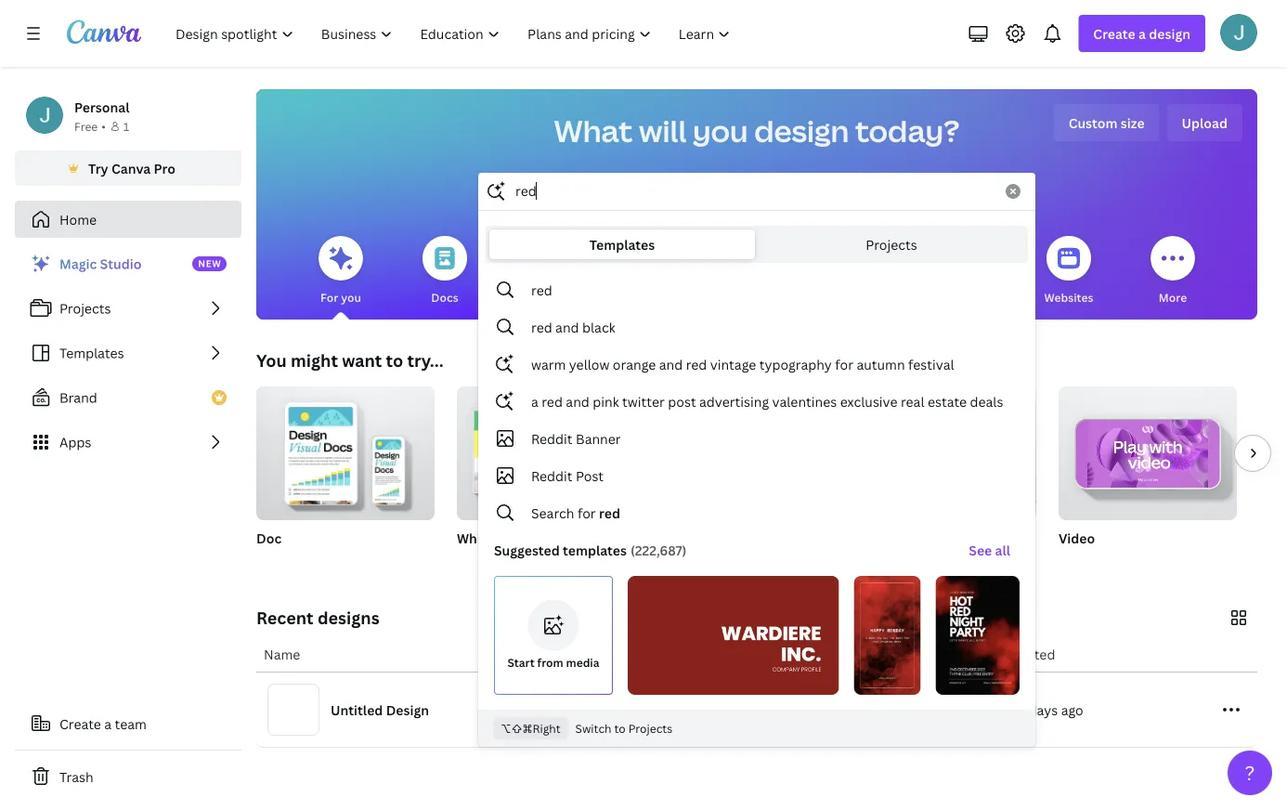 Task type: locate. For each thing, give the bounding box(es) containing it.
0 vertical spatial to
[[386, 349, 403, 372]]

magic studio
[[59, 255, 142, 273]]

0 horizontal spatial templates
[[59, 344, 124, 362]]

brand
[[59, 389, 97, 406]]

you might want to try...
[[256, 349, 444, 372]]

for
[[835, 355, 854, 373], [578, 504, 596, 521]]

create a design
[[1094, 25, 1191, 42]]

warm yellow orange and red vintage typography for autumn festival
[[531, 355, 955, 373]]

reddit up reddit post
[[531, 430, 573, 447]]

you right will
[[693, 111, 749, 151]]

list box
[[479, 271, 1035, 702]]

and left the black
[[556, 318, 579, 336]]

-
[[643, 705, 646, 715], [646, 705, 649, 715]]

personal
[[74, 98, 130, 116]]

create for create a team
[[59, 715, 101, 733]]

0 horizontal spatial doc
[[256, 529, 282, 547]]

reddit for reddit banner
[[531, 430, 573, 447]]

2 vertical spatial a
[[104, 715, 112, 733]]

1 vertical spatial a
[[531, 392, 539, 410]]

red up red and black
[[531, 281, 553, 299]]

and inside button
[[566, 392, 590, 410]]

0 horizontal spatial design
[[755, 111, 850, 151]]

create a design button
[[1079, 15, 1206, 52]]

and right orange
[[659, 355, 683, 373]]

new
[[198, 257, 221, 270]]

red down whiteboards on the left of page
[[531, 318, 553, 336]]

suggested
[[494, 541, 560, 559]]

2 horizontal spatial a
[[1139, 25, 1146, 42]]

warm
[[531, 355, 566, 373]]

1 vertical spatial reddit
[[531, 467, 573, 484]]

letter
[[754, 529, 793, 547]]

red and black
[[531, 318, 616, 336]]

for left "autumn" on the right top of the page
[[835, 355, 854, 373]]

websites
[[1045, 289, 1094, 305]]

1 horizontal spatial you
[[693, 111, 749, 151]]

start from media button
[[494, 576, 613, 695], [494, 576, 613, 695]]

0 horizontal spatial create
[[59, 715, 101, 733]]

2 vertical spatial projects
[[629, 720, 673, 736]]

a down warm
[[531, 392, 539, 410]]

worksheet (us letter portrait) group
[[658, 387, 849, 570]]

doc up recent
[[256, 529, 282, 547]]

0 horizontal spatial a
[[104, 715, 112, 733]]

create up custom size
[[1094, 25, 1136, 42]]

0 vertical spatial templates
[[590, 236, 655, 253]]

upload button
[[1167, 104, 1243, 141]]

1 horizontal spatial design
[[1150, 25, 1191, 42]]

group
[[256, 379, 435, 520], [1059, 379, 1238, 520], [457, 387, 635, 520], [658, 387, 836, 520], [858, 387, 1037, 520]]

1 reddit from the top
[[531, 430, 573, 447]]

and inside button
[[659, 355, 683, 373]]

reddit up search at the left bottom of page
[[531, 467, 573, 484]]

post
[[668, 392, 696, 410]]

custom
[[1069, 114, 1118, 131]]

1 horizontal spatial to
[[615, 720, 626, 736]]

1 - from the left
[[643, 705, 646, 715]]

search
[[531, 504, 575, 521]]

typography
[[760, 355, 832, 373]]

upload
[[1182, 114, 1228, 131]]

red
[[531, 281, 553, 299], [531, 318, 553, 336], [686, 355, 707, 373], [542, 392, 563, 410], [599, 504, 621, 521]]

you
[[256, 349, 287, 372]]

1 horizontal spatial create
[[1094, 25, 1136, 42]]

0 horizontal spatial projects
[[59, 300, 111, 317]]

start
[[508, 655, 535, 670]]

design up search search field
[[755, 111, 850, 151]]

orange
[[613, 355, 656, 373]]

free •
[[74, 118, 106, 134]]

list
[[15, 245, 242, 461]]

0 vertical spatial create
[[1094, 25, 1136, 42]]

0 vertical spatial a
[[1139, 25, 1146, 42]]

custom size
[[1069, 114, 1145, 131]]

a inside dropdown button
[[1139, 25, 1146, 42]]

reddit
[[531, 430, 573, 447], [531, 467, 573, 484]]

search for red
[[531, 504, 621, 521]]

size
[[1121, 114, 1145, 131]]

designs
[[318, 606, 380, 629]]

a
[[1139, 25, 1146, 42], [531, 392, 539, 410], [104, 715, 112, 733]]

2 days ago
[[1019, 701, 1084, 719]]

templates right whiteboards button
[[590, 236, 655, 253]]

•
[[102, 118, 106, 134]]

create a team
[[59, 715, 147, 733]]

templates inside list
[[59, 344, 124, 362]]

vintage
[[711, 355, 757, 373]]

and
[[556, 318, 579, 336], [659, 355, 683, 373], [566, 392, 590, 410]]

to
[[386, 349, 403, 372], [615, 720, 626, 736]]

doc
[[256, 529, 282, 547], [831, 701, 856, 719]]

exclusive
[[840, 392, 898, 410]]

group for presentation (16:9)
[[858, 387, 1037, 520]]

type
[[827, 645, 857, 663]]

post
[[576, 467, 604, 484]]

design
[[1150, 25, 1191, 42], [755, 111, 850, 151]]

1 horizontal spatial a
[[531, 392, 539, 410]]

0 vertical spatial design
[[1150, 25, 1191, 42]]

more button
[[1151, 223, 1196, 320]]

whiteboard group
[[457, 387, 635, 570]]

you right for
[[341, 289, 361, 305]]

warm yellow orange and red vintage typography for autumn festival button
[[479, 346, 1035, 383]]

twitter
[[623, 392, 665, 410]]

for right search at the left bottom of page
[[578, 504, 596, 521]]

red down warm
[[542, 392, 563, 410]]

presentation
[[858, 529, 940, 547]]

group for whiteboard
[[457, 387, 635, 520]]

doc group
[[256, 379, 435, 570]]

2 reddit from the top
[[531, 467, 573, 484]]

festival
[[909, 355, 955, 373]]

0 horizontal spatial you
[[341, 289, 361, 305]]

name
[[264, 645, 300, 663]]

you
[[693, 111, 749, 151], [341, 289, 361, 305]]

and left pink
[[566, 392, 590, 410]]

1 vertical spatial create
[[59, 715, 101, 733]]

templates inside button
[[590, 236, 655, 253]]

reddit post
[[531, 467, 604, 484]]

whiteboards
[[514, 289, 584, 305]]

0 vertical spatial and
[[556, 318, 579, 336]]

1 vertical spatial you
[[341, 289, 361, 305]]

a left team
[[104, 715, 112, 733]]

0 vertical spatial doc
[[256, 529, 282, 547]]

list box inside search field
[[479, 271, 1035, 702]]

days
[[1029, 701, 1058, 719]]

see
[[969, 541, 992, 559]]

a inside button
[[531, 392, 539, 410]]

you inside button
[[341, 289, 361, 305]]

doc down type
[[831, 701, 856, 719]]

to right switch
[[615, 720, 626, 736]]

1 vertical spatial templates
[[59, 344, 124, 362]]

list box containing red
[[479, 271, 1035, 702]]

projects button
[[759, 229, 1025, 259]]

a up size
[[1139, 25, 1146, 42]]

pro
[[154, 159, 176, 177]]

edit a copy of the red and pruple simple company profile presentation template image
[[628, 576, 839, 695]]

create inside button
[[59, 715, 101, 733]]

1 vertical spatial doc
[[831, 701, 856, 719]]

a red and pink twitter post advertising valentines exclusive real estate deals
[[531, 392, 1004, 410]]

0 vertical spatial reddit
[[531, 430, 573, 447]]

2 vertical spatial and
[[566, 392, 590, 410]]

untitled
[[331, 701, 383, 719]]

canva
[[111, 159, 151, 177]]

templates up brand
[[59, 344, 124, 362]]

create a team button
[[15, 705, 242, 742]]

1 vertical spatial for
[[578, 504, 596, 521]]

create inside dropdown button
[[1094, 25, 1136, 42]]

1 horizontal spatial for
[[835, 355, 854, 373]]

1 vertical spatial projects
[[59, 300, 111, 317]]

a inside button
[[104, 715, 112, 733]]

design left john smith image at the top of page
[[1150, 25, 1191, 42]]

0 horizontal spatial for
[[578, 504, 596, 521]]

red button
[[479, 271, 1035, 308]]

1 vertical spatial design
[[755, 111, 850, 151]]

None search field
[[478, 173, 1036, 747]]

a for team
[[104, 715, 112, 733]]

create left team
[[59, 715, 101, 733]]

more
[[1159, 289, 1188, 305]]

1 horizontal spatial templates
[[590, 236, 655, 253]]

0 vertical spatial projects
[[866, 236, 918, 253]]

1 vertical spatial to
[[615, 720, 626, 736]]

0 vertical spatial for
[[835, 355, 854, 373]]

a red and pink twitter post advertising valentines exclusive real estate deals button
[[479, 383, 1035, 420]]

2 horizontal spatial projects
[[866, 236, 918, 253]]

black
[[583, 318, 616, 336]]

to left try...
[[386, 349, 403, 372]]

1 vertical spatial and
[[659, 355, 683, 373]]

0 vertical spatial you
[[693, 111, 749, 151]]

projects inside projects link
[[59, 300, 111, 317]]

valentines
[[773, 392, 837, 410]]



Task type: describe. For each thing, give the bounding box(es) containing it.
home link
[[15, 201, 242, 238]]

red inside button
[[542, 392, 563, 410]]

none search field containing templates
[[478, 173, 1036, 747]]

portrait)
[[796, 529, 849, 547]]

worksheet (us letter portrait)
[[658, 529, 849, 547]]

custom size button
[[1054, 104, 1160, 141]]

pink
[[593, 392, 619, 410]]

real
[[901, 392, 925, 410]]

apps
[[59, 433, 91, 451]]

presentation (16:9) group
[[858, 387, 1037, 570]]

design
[[386, 701, 429, 719]]

recent
[[256, 606, 314, 629]]

doc inside group
[[256, 529, 282, 547]]

⌥⇧⌘right
[[501, 720, 561, 736]]

see all button
[[960, 531, 1020, 569]]

templates link
[[15, 334, 242, 372]]

free
[[74, 118, 98, 134]]

create for create a design
[[1094, 25, 1136, 42]]

video
[[1059, 529, 1096, 547]]

john smith image
[[1221, 14, 1258, 51]]

list containing magic studio
[[15, 245, 242, 461]]

all
[[996, 541, 1011, 559]]

for you
[[321, 289, 361, 305]]

group for video
[[1059, 379, 1238, 520]]

worksheet
[[658, 529, 725, 547]]

for you button
[[319, 223, 363, 320]]

and inside button
[[556, 318, 579, 336]]

top level navigation element
[[164, 15, 746, 52]]

yellow
[[569, 355, 610, 373]]

templates button
[[490, 229, 755, 259]]

reddit banner
[[531, 430, 621, 447]]

reddit banner link
[[479, 420, 1035, 457]]

try canva pro
[[88, 159, 176, 177]]

1 horizontal spatial projects
[[629, 720, 673, 736]]

red inside button
[[531, 318, 553, 336]]

Search search field
[[516, 174, 995, 209]]

video group
[[1059, 379, 1238, 570]]

ago
[[1062, 701, 1084, 719]]

trash link
[[15, 758, 242, 795]]

? button
[[1228, 751, 1273, 795]]

edit a copy of the red modern happy monday geeting (instagram story) template image
[[854, 576, 921, 695]]

projects inside projects button
[[866, 236, 918, 253]]

apps link
[[15, 424, 242, 461]]

presentation (16:9)
[[858, 529, 979, 547]]

from
[[537, 655, 564, 670]]

--
[[643, 705, 649, 715]]

(us
[[728, 529, 751, 547]]

will
[[639, 111, 687, 151]]

(222,687)
[[631, 541, 687, 559]]

2 - from the left
[[646, 705, 649, 715]]

what will you design today?
[[554, 111, 960, 151]]

try canva pro button
[[15, 151, 242, 186]]

recent designs
[[256, 606, 380, 629]]

see all
[[969, 541, 1011, 559]]

what
[[554, 111, 633, 151]]

brand link
[[15, 379, 242, 416]]

media
[[566, 655, 600, 670]]

autumn
[[857, 355, 905, 373]]

start from media
[[508, 655, 600, 670]]

2
[[1019, 701, 1026, 719]]

websites button
[[1045, 223, 1094, 320]]

a for design
[[1139, 25, 1146, 42]]

1
[[123, 118, 129, 134]]

studio
[[100, 255, 142, 273]]

might
[[291, 349, 338, 372]]

whiteboards button
[[514, 223, 584, 320]]

banner
[[576, 430, 621, 447]]

estate
[[928, 392, 967, 410]]

reddit post link
[[479, 457, 1035, 494]]

for
[[321, 289, 338, 305]]

group inside 'worksheet (us letter portrait)' group
[[658, 387, 836, 520]]

whiteboard
[[457, 529, 532, 547]]

switch to projects
[[576, 720, 673, 736]]

?
[[1246, 760, 1256, 786]]

0 horizontal spatial to
[[386, 349, 403, 372]]

deals
[[970, 392, 1004, 410]]

trash
[[59, 768, 93, 786]]

try...
[[407, 349, 444, 372]]

red left vintage on the right
[[686, 355, 707, 373]]

want
[[342, 349, 382, 372]]

try
[[88, 159, 108, 177]]

docs
[[431, 289, 459, 305]]

1 horizontal spatial doc
[[831, 701, 856, 719]]

team
[[115, 715, 147, 733]]

edit a copy of the hot red night party club poster template image
[[936, 576, 1020, 695]]

suggested templates (222,687)
[[494, 541, 687, 559]]

today?
[[856, 111, 960, 151]]

design inside create a design dropdown button
[[1150, 25, 1191, 42]]

magic
[[59, 255, 97, 273]]

switch
[[576, 720, 612, 736]]

for inside button
[[835, 355, 854, 373]]

projects link
[[15, 290, 242, 327]]

advertising
[[700, 392, 769, 410]]

edited
[[1015, 645, 1056, 663]]

reddit for reddit post
[[531, 467, 573, 484]]

red up templates
[[599, 504, 621, 521]]



Task type: vqa. For each thing, say whether or not it's contained in the screenshot.
Print with Canva
no



